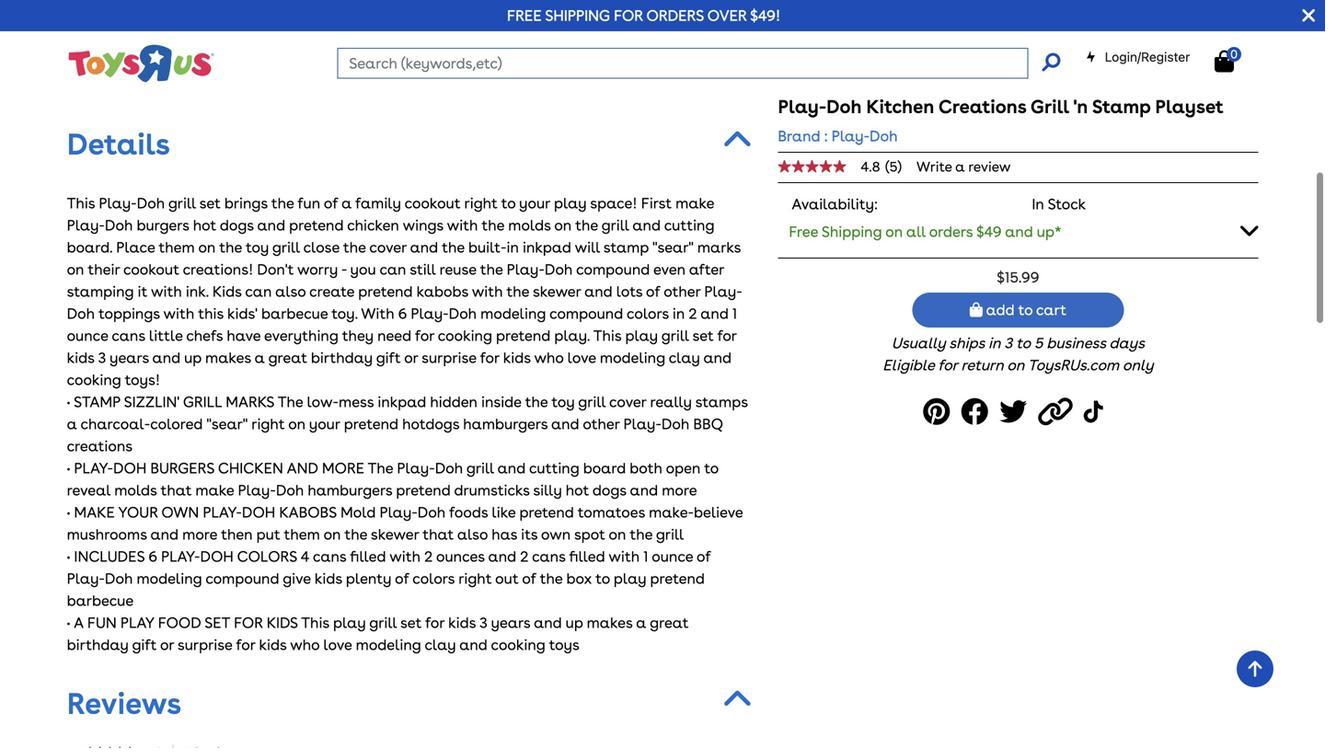 Task type: describe. For each thing, give the bounding box(es) containing it.
kids down ounces
[[449, 614, 476, 632]]

1 horizontal spatial them
[[284, 526, 320, 544]]

0 vertical spatial dogs
[[220, 216, 254, 234]]

with down reuse
[[472, 283, 503, 300]]

0 vertical spatial barbecue
[[262, 305, 328, 323]]

write a review
[[917, 158, 1011, 175]]

1 vertical spatial birthday
[[67, 636, 129, 654]]

place
[[116, 238, 155, 256]]

grill down plenty
[[369, 614, 397, 632]]

1 vertical spatial years
[[491, 614, 531, 632]]

grill up board
[[578, 393, 606, 411]]

eligible
[[883, 356, 935, 374]]

0 vertical spatial or
[[404, 349, 418, 367]]

and left lots
[[585, 283, 613, 300]]

1 horizontal spatial other
[[664, 283, 701, 300]]

2 horizontal spatial this
[[594, 327, 622, 345]]

with up 'built-'
[[447, 216, 478, 234]]

0 vertical spatial great
[[268, 349, 307, 367]]

modeling down plenty
[[356, 636, 421, 654]]

play-doh kitchen creations grill 'n stamp playset brand : play-doh
[[778, 96, 1224, 145]]

1 horizontal spatial set
[[401, 614, 422, 632]]

0 horizontal spatial barbecue
[[67, 592, 134, 610]]

0 horizontal spatial up
[[184, 349, 202, 367]]

1 horizontal spatial toy
[[552, 393, 575, 411]]

of right lots
[[646, 283, 661, 300]]

and down little
[[152, 349, 181, 367]]

0 vertical spatial the
[[278, 393, 303, 411]]

foods
[[449, 503, 488, 521]]

1 horizontal spatial hamburgers
[[463, 415, 548, 433]]

it
[[138, 283, 148, 300]]

0 horizontal spatial love
[[324, 636, 352, 654]]

kids
[[213, 283, 242, 300]]

ink.
[[186, 283, 209, 300]]

stamp
[[604, 238, 649, 256]]

only
[[1123, 356, 1154, 374]]

and down after
[[701, 305, 729, 323]]

0 vertical spatial play-
[[74, 459, 113, 477]]

out
[[496, 570, 519, 588]]

0 vertical spatial inkpad
[[523, 238, 572, 256]]

3 • from the top
[[67, 503, 70, 521]]

with right it in the left of the page
[[151, 283, 182, 300]]

details link
[[67, 126, 170, 162]]

0 vertical spatial right
[[465, 194, 498, 212]]

burgers
[[137, 216, 189, 234]]

0 horizontal spatial cover
[[370, 238, 407, 256]]

for down ounces
[[425, 614, 445, 632]]

tiktok image
[[1084, 391, 1108, 433]]

0 horizontal spatial cookout
[[123, 260, 179, 278]]

you
[[350, 260, 376, 278]]

0 vertical spatial birthday
[[311, 349, 373, 367]]

1 vertical spatial cutting
[[529, 459, 580, 477]]

have
[[227, 327, 261, 345]]

1 vertical spatial play-
[[203, 503, 242, 521]]

and up silly
[[551, 415, 580, 433]]

0 vertical spatial that
[[161, 481, 192, 499]]

of right the out
[[522, 570, 537, 588]]

plenty
[[346, 570, 392, 588]]

little
[[149, 327, 183, 345]]

create a pinterest pin for play-doh kitchen creations grill 'n stamp playset image
[[924, 391, 956, 433]]

put
[[257, 526, 280, 544]]

and down ounces
[[460, 636, 488, 654]]

everything
[[264, 327, 339, 345]]

1 horizontal spatial your
[[519, 194, 550, 212]]

doh down the "hotdogs"
[[435, 459, 463, 477]]

0 horizontal spatial can
[[245, 283, 272, 300]]

chicken
[[218, 459, 283, 477]]

for down colors
[[236, 636, 255, 654]]

this play-doh grill set brings the fun of a family cookout right to your play space! first make play-doh burgers hot dogs and pretend chicken wings with the molds on the grill and cutting board. place them on the toy grill close the cover and the built-in inkpad will stamp "sear" marks on their cookout creations! don't worry - you can still reuse the play-doh compound even after stamping it with ink. kids can also create pretend kabobs with the skewer and lots of other play- doh toppings with this kids' barbecue toy. with 6 play-doh modeling compound colors in 2 and 1 ounce cans little chefs have everything they need for cooking pretend play. this play grill set for kids 3 years and up makes a great birthday gift or surprise for kids who love modeling clay and cooking toys! • stamp sizzlin' grill marks the low-mess inkpad hidden inside the toy grill cover really stamps a charcoal-colored "sear" right on your pretend hotdogs hamburgers and other play-doh bbq creations • play-doh burgers chicken and more the play-doh grill and cutting board both open to reveal molds that make play-doh hamburgers pretend drumsticks silly hot dogs and more • make your own play-doh kabobs mold play-doh foods like pretend tomatoes make-believe mushrooms and more then put them on the skewer that also has its own spot on the grill • includes 6 play-doh colors 4 cans filled with 2 ounces and 2 cans filled with 1 ounce of play-doh modeling compound give kids plenty of colors right out of the box to play pretend barbecue • a fun play food set for kids this play grill set for kids 3 years and up makes a great birthday gift or surprise for kids who love modeling clay and cooking toys
[[67, 194, 748, 654]]

0 horizontal spatial 1
[[644, 548, 649, 566]]

playset
[[1156, 96, 1224, 118]]

all
[[907, 223, 926, 241]]

0 vertical spatial make
[[676, 194, 715, 212]]

for up stamps
[[718, 327, 737, 345]]

0 vertical spatial in
[[507, 238, 519, 256]]

hidden
[[430, 393, 478, 411]]

play down lots
[[626, 327, 658, 345]]

grill up don't
[[272, 238, 300, 256]]

0 horizontal spatial ounce
[[67, 327, 108, 345]]

tomatoes
[[578, 503, 645, 521]]

their
[[88, 260, 120, 278]]

for inside usually ships in 3 to 5 business days eligible for return on toysrus.com only
[[939, 356, 958, 374]]

kids up stamp at bottom
[[67, 349, 94, 367]]

for up the inside
[[480, 349, 500, 367]]

doh down stamping
[[67, 305, 95, 323]]

in
[[1032, 195, 1045, 213]]

copy a link to play-doh kitchen creations grill 'n stamp playset image
[[1039, 391, 1079, 433]]

free
[[789, 223, 819, 241]]

0 vertical spatial 6
[[398, 305, 407, 323]]

1 vertical spatial in
[[673, 305, 685, 323]]

1 horizontal spatial 1
[[732, 305, 738, 323]]

doh down 'really'
[[662, 415, 690, 433]]

pretend down silly
[[520, 503, 574, 521]]

1 horizontal spatial 2
[[520, 548, 529, 566]]

1 vertical spatial hot
[[566, 481, 589, 499]]

grill up drumsticks
[[467, 459, 494, 477]]

kitchen
[[867, 96, 935, 118]]

play- right reuse
[[507, 260, 545, 278]]

write
[[917, 158, 953, 175]]

1 horizontal spatial cans
[[313, 548, 347, 566]]

2 horizontal spatial set
[[693, 327, 714, 345]]

free shipping on all orders $49 and up*
[[789, 223, 1062, 241]]

inside
[[482, 393, 522, 411]]

play down plenty
[[333, 614, 366, 632]]

worry
[[297, 260, 338, 278]]

and down has
[[488, 548, 517, 566]]

0 horizontal spatial doh
[[113, 459, 147, 477]]

kids'
[[227, 305, 258, 323]]

play- down 'really'
[[624, 415, 662, 433]]

play- down after
[[705, 283, 743, 300]]

in stock
[[1032, 195, 1087, 213]]

and down 'wings'
[[410, 238, 438, 256]]

play- down kabobs
[[411, 305, 449, 323]]

grill
[[183, 393, 222, 411]]

marks
[[698, 238, 741, 256]]

1 vertical spatial ounce
[[652, 548, 694, 566]]

1 vertical spatial skewer
[[371, 526, 419, 544]]

of right plenty
[[395, 570, 409, 588]]

pretend down make-
[[651, 570, 705, 588]]

really
[[650, 393, 692, 411]]

1 horizontal spatial play-
[[161, 548, 200, 566]]

stamps
[[696, 393, 748, 411]]

1 horizontal spatial cover
[[610, 393, 647, 411]]

pretend down "mess" at left
[[344, 415, 399, 433]]

toppings
[[98, 305, 160, 323]]

0
[[1231, 47, 1238, 61]]

toys
[[549, 636, 580, 654]]

mold
[[341, 503, 376, 521]]

grill down make-
[[656, 526, 684, 544]]

give
[[283, 570, 311, 588]]

marks
[[226, 393, 274, 411]]

even
[[654, 260, 686, 278]]

mushrooms
[[67, 526, 147, 544]]

play- up the brand
[[778, 96, 827, 118]]

0 vertical spatial compound
[[576, 260, 650, 278]]

pretend up the foods
[[396, 481, 451, 499]]

0 link
[[1215, 47, 1253, 73]]

with up plenty
[[390, 548, 421, 566]]

0 horizontal spatial 6
[[148, 548, 157, 566]]

0 vertical spatial surprise
[[422, 349, 477, 367]]

Enter Keyword or Item No. search field
[[337, 48, 1029, 79]]

sizzlin'
[[124, 393, 180, 411]]

0 horizontal spatial colors
[[413, 570, 455, 588]]

of right fun
[[324, 194, 338, 212]]

mess
[[339, 393, 374, 411]]

this
[[198, 305, 224, 323]]

drumsticks
[[454, 481, 530, 499]]

play- up board.
[[67, 216, 105, 234]]

usually
[[892, 334, 946, 352]]

believe
[[694, 503, 743, 521]]

0 horizontal spatial makes
[[205, 349, 251, 367]]

days
[[1110, 334, 1145, 352]]

1 horizontal spatial more
[[662, 481, 698, 499]]

includes
[[74, 548, 145, 566]]

doh up place in the top left of the page
[[105, 216, 133, 234]]

chefs
[[186, 327, 223, 345]]

orders
[[930, 223, 973, 241]]

1 horizontal spatial colors
[[627, 305, 669, 323]]

family
[[356, 194, 401, 212]]

creations!
[[183, 260, 253, 278]]

modeling up the "food"
[[137, 570, 202, 588]]

still
[[410, 260, 436, 278]]

stamping
[[67, 283, 134, 300]]

has
[[492, 526, 518, 544]]

stamp
[[1093, 96, 1151, 118]]

'n
[[1074, 96, 1089, 118]]

and up toys
[[534, 614, 562, 632]]

grill up burgers
[[168, 194, 196, 212]]

brand
[[778, 127, 821, 145]]

0 vertical spatial gift
[[376, 349, 401, 367]]

ships
[[950, 334, 985, 352]]

1 vertical spatial right
[[252, 415, 285, 433]]

doh down includes
[[105, 570, 133, 588]]

ounces
[[436, 548, 485, 566]]

0 horizontal spatial or
[[160, 636, 174, 654]]

toy.
[[332, 305, 358, 323]]

0 horizontal spatial "sear"
[[207, 415, 248, 433]]

play.
[[555, 327, 590, 345]]

doh up play.
[[545, 260, 573, 278]]

and
[[287, 459, 318, 477]]

0 horizontal spatial also
[[275, 283, 306, 300]]

then
[[221, 526, 253, 544]]

play right box
[[614, 570, 647, 588]]

0 vertical spatial this
[[67, 194, 95, 212]]

play- down the "hotdogs"
[[397, 459, 435, 477]]

2 horizontal spatial cans
[[532, 548, 566, 566]]

0 vertical spatial for
[[614, 6, 643, 24]]

on inside usually ships in 3 to 5 business days eligible for return on toysrus.com only
[[1008, 356, 1025, 374]]

and up drumsticks
[[498, 459, 526, 477]]

write a review button
[[917, 158, 1011, 175]]

make-
[[649, 503, 694, 521]]

kids
[[267, 614, 298, 632]]

grill down space!
[[602, 216, 629, 234]]

1 horizontal spatial love
[[568, 349, 596, 367]]

1 horizontal spatial also
[[457, 526, 488, 544]]

$49!
[[751, 6, 781, 24]]

1 horizontal spatial great
[[650, 614, 689, 632]]

0 vertical spatial "sear"
[[653, 238, 694, 256]]

1 vertical spatial compound
[[550, 305, 623, 323]]

board.
[[67, 238, 112, 256]]

with
[[361, 305, 395, 323]]

doh up brand : play-doh link
[[827, 96, 862, 118]]

play- down includes
[[67, 570, 105, 588]]

1 filled from the left
[[350, 548, 386, 566]]

first
[[641, 194, 672, 212]]

2 vertical spatial compound
[[206, 570, 279, 588]]

kids right give
[[315, 570, 342, 588]]

$15.99
[[997, 268, 1040, 286]]

stamp
[[74, 393, 120, 411]]

play left space!
[[554, 194, 587, 212]]

1 vertical spatial your
[[309, 415, 340, 433]]

shopping bag image inside the '0' link
[[1215, 50, 1235, 72]]

0 horizontal spatial 3
[[98, 349, 106, 367]]

1 vertical spatial surprise
[[178, 636, 233, 654]]

and down 'own'
[[150, 526, 179, 544]]

0 vertical spatial skewer
[[533, 283, 581, 300]]

with up little
[[163, 305, 195, 323]]

1 horizontal spatial who
[[534, 349, 564, 367]]

(5)
[[886, 158, 902, 175]]

and up stamps
[[704, 349, 732, 367]]

0 horizontal spatial inkpad
[[378, 393, 427, 411]]

0 horizontal spatial hot
[[193, 216, 216, 234]]

on inside dropdown button
[[886, 223, 903, 241]]

1 horizontal spatial molds
[[508, 216, 551, 234]]

modeling up 'really'
[[600, 349, 666, 367]]



Task type: vqa. For each thing, say whether or not it's contained in the screenshot.
left years
yes



Task type: locate. For each thing, give the bounding box(es) containing it.
2 vertical spatial right
[[459, 570, 492, 588]]

the right more
[[368, 459, 393, 477]]

doh
[[827, 96, 862, 118], [870, 127, 898, 145], [137, 194, 165, 212], [105, 216, 133, 234], [545, 260, 573, 278], [67, 305, 95, 323], [449, 305, 477, 323], [662, 415, 690, 433], [435, 459, 463, 477], [276, 481, 304, 499], [418, 503, 446, 521], [105, 570, 133, 588]]

shopping bag image
[[451, 25, 464, 40], [970, 303, 983, 317]]

0 horizontal spatial who
[[290, 636, 320, 654]]

up up toys
[[566, 614, 583, 632]]

modeling down 'built-'
[[481, 305, 546, 323]]

hot right burgers
[[193, 216, 216, 234]]

skewer
[[533, 283, 581, 300], [371, 526, 419, 544]]

1 vertical spatial can
[[245, 283, 272, 300]]

stock
[[1048, 195, 1087, 213]]

1 vertical spatial cooking
[[67, 371, 121, 389]]

kids
[[67, 349, 94, 367], [503, 349, 531, 367], [315, 570, 342, 588], [449, 614, 476, 632], [259, 636, 287, 654]]

0 vertical spatial cookout
[[405, 194, 461, 212]]

on
[[555, 216, 572, 234], [886, 223, 903, 241], [198, 238, 216, 256], [67, 260, 84, 278], [1008, 356, 1025, 374], [288, 415, 306, 433], [324, 526, 341, 544], [609, 526, 626, 544]]

gift
[[376, 349, 401, 367], [132, 636, 157, 654]]

board
[[583, 459, 626, 477]]

1 horizontal spatial or
[[404, 349, 418, 367]]

1 horizontal spatial doh
[[200, 548, 234, 566]]

share play-doh kitchen creations grill 'n stamp playset on facebook image
[[961, 391, 995, 433]]

make
[[74, 503, 115, 521]]

0 horizontal spatial birthday
[[67, 636, 129, 654]]

1 vertical spatial the
[[368, 459, 393, 477]]

2 down its
[[520, 548, 529, 566]]

1 horizontal spatial for
[[614, 6, 643, 24]]

surprise down the set on the left bottom of the page
[[178, 636, 233, 654]]

wings
[[403, 216, 444, 234]]

grill up 'really'
[[662, 327, 689, 345]]

3 down ounces
[[480, 614, 488, 632]]

0 horizontal spatial in
[[507, 238, 519, 256]]

2 vertical spatial play-
[[161, 548, 200, 566]]

0 horizontal spatial shopping bag image
[[451, 25, 464, 40]]

0 vertical spatial doh
[[113, 459, 147, 477]]

doh up 4.8 (5)
[[870, 127, 898, 145]]

1 vertical spatial 6
[[148, 548, 157, 566]]

1 vertical spatial 1
[[644, 548, 649, 566]]

0 horizontal spatial clay
[[425, 636, 456, 654]]

ounce
[[67, 327, 108, 345], [652, 548, 694, 566]]

doh down creations on the bottom left of page
[[113, 459, 147, 477]]

1 horizontal spatial make
[[676, 194, 715, 212]]

for
[[614, 6, 643, 24], [234, 614, 263, 632]]

1 vertical spatial that
[[423, 526, 454, 544]]

colors
[[237, 548, 297, 566]]

0 vertical spatial also
[[275, 283, 306, 300]]

don't
[[257, 260, 294, 278]]

1 horizontal spatial surprise
[[422, 349, 477, 367]]

1 vertical spatial "sear"
[[207, 415, 248, 433]]

1 vertical spatial dogs
[[593, 481, 627, 499]]

need
[[378, 327, 412, 345]]

in
[[507, 238, 519, 256], [673, 305, 685, 323], [989, 334, 1001, 352]]

pretend left play.
[[496, 327, 551, 345]]

toys!
[[125, 371, 160, 389]]

review
[[969, 158, 1011, 175]]

0 horizontal spatial years
[[110, 349, 149, 367]]

cookout
[[405, 194, 461, 212], [123, 260, 179, 278]]

them up 4
[[284, 526, 320, 544]]

0 horizontal spatial gift
[[132, 636, 157, 654]]

0 horizontal spatial make
[[196, 481, 234, 499]]

cooking up stamp at bottom
[[67, 371, 121, 389]]

after
[[689, 260, 724, 278]]

1 vertical spatial also
[[457, 526, 488, 544]]

dogs up tomatoes
[[593, 481, 627, 499]]

$49
[[977, 223, 1002, 241]]

0 vertical spatial shopping bag image
[[451, 25, 464, 40]]

doh down kabobs
[[449, 305, 477, 323]]

1 horizontal spatial that
[[423, 526, 454, 544]]

1 vertical spatial toy
[[552, 393, 575, 411]]

shipping
[[822, 223, 882, 241]]

1 • from the top
[[67, 393, 70, 411]]

play- up the then
[[203, 503, 242, 521]]

and down brings
[[257, 216, 285, 234]]

1 vertical spatial hamburgers
[[308, 481, 392, 499]]

0 horizontal spatial toy
[[246, 238, 269, 256]]

play-
[[778, 96, 827, 118], [832, 127, 870, 145], [99, 194, 137, 212], [67, 216, 105, 234], [507, 260, 545, 278], [705, 283, 743, 300], [411, 305, 449, 323], [624, 415, 662, 433], [397, 459, 435, 477], [238, 481, 276, 499], [380, 503, 418, 521], [67, 570, 105, 588]]

to inside usually ships in 3 to 5 business days eligible for return on toysrus.com only
[[1017, 334, 1031, 352]]

0 horizontal spatial hamburgers
[[308, 481, 392, 499]]

1 horizontal spatial dogs
[[593, 481, 627, 499]]

doh down "and"
[[276, 481, 304, 499]]

food
[[158, 614, 201, 632]]

ounce down make-
[[652, 548, 694, 566]]

•
[[67, 393, 70, 411], [67, 459, 70, 477], [67, 503, 70, 521], [67, 548, 70, 566], [67, 614, 70, 632]]

creations
[[939, 96, 1027, 118]]

other down even
[[664, 283, 701, 300]]

0 horizontal spatial the
[[278, 393, 303, 411]]

1 horizontal spatial makes
[[587, 614, 633, 632]]

in inside usually ships in 3 to 5 business days eligible for return on toysrus.com only
[[989, 334, 1001, 352]]

1 horizontal spatial cutting
[[665, 216, 715, 234]]

to
[[142, 24, 157, 42], [321, 24, 336, 42], [500, 24, 514, 42], [678, 24, 693, 42], [501, 194, 516, 212], [1019, 301, 1033, 319], [1017, 334, 1031, 352], [705, 459, 719, 477], [596, 570, 610, 588]]

usually ships in 3 to 5 business days eligible for return on toysrus.com only
[[883, 334, 1154, 374]]

who down kids
[[290, 636, 320, 654]]

1 horizontal spatial hot
[[566, 481, 589, 499]]

2 vertical spatial doh
[[200, 548, 234, 566]]

doh
[[113, 459, 147, 477], [242, 503, 275, 521], [200, 548, 234, 566]]

1 vertical spatial more
[[182, 526, 217, 544]]

also down don't
[[275, 283, 306, 300]]

free shipping for orders over $49! link
[[507, 6, 781, 24]]

1 vertical spatial for
[[234, 614, 263, 632]]

and inside dropdown button
[[1006, 223, 1034, 241]]

2 • from the top
[[67, 459, 70, 477]]

birthday down they at the top
[[311, 349, 373, 367]]

doh up burgers
[[137, 194, 165, 212]]

with down tomatoes
[[609, 548, 640, 566]]

makes down have
[[205, 349, 251, 367]]

clay down ounces
[[425, 636, 456, 654]]

2 horizontal spatial doh
[[242, 503, 275, 521]]

makes
[[205, 349, 251, 367], [587, 614, 633, 632]]

1 horizontal spatial can
[[380, 260, 406, 278]]

kids up the inside
[[503, 349, 531, 367]]

2 horizontal spatial 3
[[1005, 334, 1013, 352]]

set
[[205, 614, 230, 632]]

and down first
[[633, 216, 661, 234]]

0 horizontal spatial that
[[161, 481, 192, 499]]

toys r us image
[[67, 43, 214, 84]]

this right kids
[[301, 614, 330, 632]]

cover left 'really'
[[610, 393, 647, 411]]

0 horizontal spatial cans
[[112, 327, 145, 345]]

1 horizontal spatial 3
[[480, 614, 488, 632]]

toysrus.com
[[1028, 356, 1120, 374]]

free
[[507, 6, 542, 24]]

cover
[[370, 238, 407, 256], [610, 393, 647, 411]]

hamburgers down the inside
[[463, 415, 548, 433]]

your down low- on the left bottom of the page
[[309, 415, 340, 433]]

cans
[[112, 327, 145, 345], [313, 548, 347, 566], [532, 548, 566, 566]]

doh left the foods
[[418, 503, 446, 521]]

kabobs
[[279, 503, 337, 521]]

a
[[74, 614, 84, 632]]

space!
[[590, 194, 638, 212]]

add to cart button
[[62, 16, 222, 50], [241, 16, 401, 50], [419, 16, 580, 50], [598, 16, 758, 50], [913, 293, 1125, 328]]

• left a
[[67, 614, 70, 632]]

this
[[67, 194, 95, 212], [594, 327, 622, 345], [301, 614, 330, 632]]

make
[[676, 194, 715, 212], [196, 481, 234, 499]]

• left includes
[[67, 548, 70, 566]]

1 vertical spatial set
[[693, 327, 714, 345]]

creations
[[67, 437, 133, 455]]

• left stamp at bottom
[[67, 393, 70, 411]]

kids down kids
[[259, 636, 287, 654]]

this right play.
[[594, 327, 622, 345]]

can
[[380, 260, 406, 278], [245, 283, 272, 300]]

6
[[398, 305, 407, 323], [148, 548, 157, 566]]

0 vertical spatial them
[[159, 238, 195, 256]]

box
[[567, 570, 592, 588]]

share a link to play-doh kitchen creations grill 'n stamp playset on twitter image
[[1000, 391, 1033, 433]]

shopping bag image
[[94, 25, 107, 40], [273, 25, 285, 40], [630, 25, 643, 40], [1215, 50, 1235, 72]]

3 inside usually ships in 3 to 5 business days eligible for return on toysrus.com only
[[1005, 334, 1013, 352]]

1 down tomatoes
[[644, 548, 649, 566]]

1 vertical spatial gift
[[132, 636, 157, 654]]

silly
[[533, 481, 562, 499]]

barbecue
[[262, 305, 328, 323], [67, 592, 134, 610]]

1 horizontal spatial clay
[[669, 349, 700, 367]]

0 vertical spatial 1
[[732, 305, 738, 323]]

0 vertical spatial toy
[[246, 238, 269, 256]]

cutting up the marks
[[665, 216, 715, 234]]

4.8 (5)
[[861, 158, 902, 175]]

2 left ounces
[[425, 548, 433, 566]]

the
[[278, 393, 303, 411], [368, 459, 393, 477]]

2 vertical spatial this
[[301, 614, 330, 632]]

can right you
[[380, 260, 406, 278]]

2 filled from the left
[[569, 548, 605, 566]]

compound down stamp
[[576, 260, 650, 278]]

right down ounces
[[459, 570, 492, 588]]

who down play.
[[534, 349, 564, 367]]

great
[[268, 349, 307, 367], [650, 614, 689, 632]]

barbecue up everything
[[262, 305, 328, 323]]

chicken
[[347, 216, 399, 234]]

0 horizontal spatial 2
[[425, 548, 433, 566]]

play- right mold
[[380, 503, 418, 521]]

-
[[341, 260, 347, 278]]

brings
[[224, 194, 268, 212]]

cutting
[[665, 216, 715, 234], [529, 459, 580, 477]]

hamburgers down more
[[308, 481, 392, 499]]

0 vertical spatial can
[[380, 260, 406, 278]]

0 horizontal spatial your
[[309, 415, 340, 433]]

both
[[630, 459, 663, 477]]

kabobs
[[417, 283, 469, 300]]

up
[[184, 349, 202, 367], [566, 614, 583, 632]]

for down the "ships"
[[939, 356, 958, 374]]

love down play.
[[568, 349, 596, 367]]

• left make on the left bottom
[[67, 503, 70, 521]]

4 • from the top
[[67, 548, 70, 566]]

1 vertical spatial barbecue
[[67, 592, 134, 610]]

reviews
[[67, 686, 181, 722]]

and down both
[[630, 481, 658, 499]]

that up ounces
[[423, 526, 454, 544]]

hotdogs
[[402, 415, 460, 433]]

1 vertical spatial up
[[566, 614, 583, 632]]

close
[[303, 238, 340, 256]]

ounce down stamping
[[67, 327, 108, 345]]

login/register
[[1105, 49, 1191, 64]]

1 down the marks
[[732, 305, 738, 323]]

free shipping on all orders $49 and up* button
[[778, 212, 1259, 250]]

your
[[118, 503, 158, 521]]

close button image
[[1303, 6, 1316, 26]]

pretend up with
[[358, 283, 413, 300]]

0 horizontal spatial surprise
[[178, 636, 233, 654]]

brand : play-doh link
[[778, 125, 898, 147]]

0 horizontal spatial filled
[[350, 548, 386, 566]]

4.8
[[861, 158, 881, 175]]

or down need
[[404, 349, 418, 367]]

0 horizontal spatial great
[[268, 349, 307, 367]]

1 vertical spatial other
[[583, 415, 620, 433]]

cooking left toys
[[491, 636, 546, 654]]

them
[[159, 238, 195, 256], [284, 526, 320, 544]]

for left orders
[[614, 6, 643, 24]]

0 vertical spatial hot
[[193, 216, 216, 234]]

dogs
[[220, 216, 254, 234], [593, 481, 627, 499]]

play- up place in the top left of the page
[[99, 194, 137, 212]]

them down burgers
[[159, 238, 195, 256]]

0 vertical spatial clay
[[669, 349, 700, 367]]

5
[[1035, 334, 1043, 352]]

2 vertical spatial cooking
[[491, 636, 546, 654]]

years up toys!
[[110, 349, 149, 367]]

skewer down mold
[[371, 526, 419, 544]]

None search field
[[337, 48, 1061, 79]]

0 vertical spatial ounce
[[67, 327, 108, 345]]

that up 'own'
[[161, 481, 192, 499]]

bbq
[[694, 415, 723, 433]]

low-
[[307, 393, 339, 411]]

charcoal-
[[81, 415, 150, 433]]

3 left 5 in the right top of the page
[[1005, 334, 1013, 352]]

pretend up close
[[289, 216, 344, 234]]

business
[[1047, 334, 1106, 352]]

6 right includes
[[148, 548, 157, 566]]

more down 'own'
[[182, 526, 217, 544]]

1 horizontal spatial up
[[566, 614, 583, 632]]

play- down chicken
[[238, 481, 276, 499]]

or down the "food"
[[160, 636, 174, 654]]

the
[[271, 194, 294, 212], [482, 216, 505, 234], [576, 216, 598, 234], [219, 238, 242, 256], [343, 238, 366, 256], [442, 238, 465, 256], [480, 260, 503, 278], [507, 283, 530, 300], [525, 393, 548, 411], [345, 526, 368, 544], [630, 526, 653, 544], [540, 570, 563, 588]]

1 horizontal spatial birthday
[[311, 349, 373, 367]]

skewer up play.
[[533, 283, 581, 300]]

0 vertical spatial set
[[199, 194, 221, 212]]

of down believe on the bottom
[[697, 548, 711, 566]]

for right need
[[415, 327, 435, 345]]

1 vertical spatial molds
[[114, 481, 157, 499]]

built-
[[469, 238, 507, 256]]

love down plenty
[[324, 636, 352, 654]]

• up reveal
[[67, 459, 70, 477]]

play- right : on the right
[[832, 127, 870, 145]]

0 horizontal spatial molds
[[114, 481, 157, 499]]

for inside this play-doh grill set brings the fun of a family cookout right to your play space! first make play-doh burgers hot dogs and pretend chicken wings with the molds on the grill and cutting board. place them on the toy grill close the cover and the built-in inkpad will stamp "sear" marks on their cookout creations! don't worry - you can still reuse the play-doh compound even after stamping it with ink. kids can also create pretend kabobs with the skewer and lots of other play- doh toppings with this kids' barbecue toy. with 6 play-doh modeling compound colors in 2 and 1 ounce cans little chefs have everything they need for cooking pretend play. this play grill set for kids 3 years and up makes a great birthday gift or surprise for kids who love modeling clay and cooking toys! • stamp sizzlin' grill marks the low-mess inkpad hidden inside the toy grill cover really stamps a charcoal-colored "sear" right on your pretend hotdogs hamburgers and other play-doh bbq creations • play-doh burgers chicken and more the play-doh grill and cutting board both open to reveal molds that make play-doh hamburgers pretend drumsticks silly hot dogs and more • make your own play-doh kabobs mold play-doh foods like pretend tomatoes make-believe mushrooms and more then put them on the skewer that also has its own spot on the grill • includes 6 play-doh colors 4 cans filled with 2 ounces and 2 cans filled with 1 ounce of play-doh modeling compound give kids plenty of colors right out of the box to play pretend barbecue • a fun play food set for kids this play grill set for kids 3 years and up makes a great birthday gift or surprise for kids who love modeling clay and cooking toys
[[234, 614, 263, 632]]

"sear" down "marks" on the bottom of the page
[[207, 415, 248, 433]]

1 horizontal spatial cookout
[[405, 194, 461, 212]]

years down the out
[[491, 614, 531, 632]]

0 vertical spatial cover
[[370, 238, 407, 256]]

5 • from the top
[[67, 614, 70, 632]]

add to cart
[[107, 24, 191, 42], [285, 24, 369, 42], [464, 24, 548, 42], [643, 24, 727, 42], [983, 301, 1067, 319]]

0 horizontal spatial for
[[234, 614, 263, 632]]

hamburgers
[[463, 415, 548, 433], [308, 481, 392, 499]]

cans down own
[[532, 548, 566, 566]]



